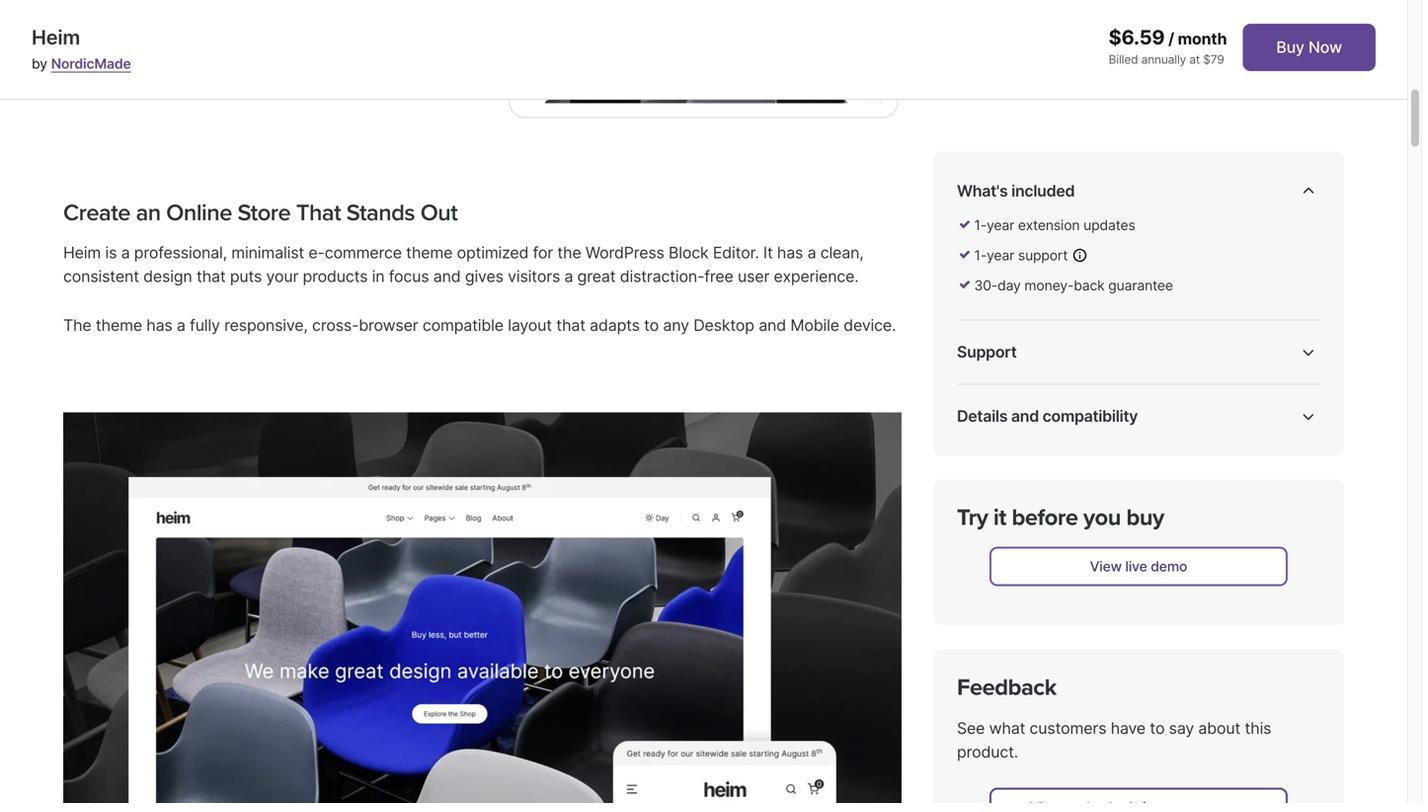 Task type: describe. For each thing, give the bounding box(es) containing it.
about
[[1199, 719, 1241, 738]]

annually
[[1142, 52, 1187, 67]]

year for extension
[[987, 217, 1015, 234]]

heim minimalist woocommerce theme - cover image image
[[63, 413, 902, 803]]

a down the
[[565, 267, 573, 286]]

the
[[558, 243, 582, 262]]

create an online store that stands out
[[63, 199, 458, 227]]

home
[[1163, 552, 1201, 569]]

year for support
[[987, 247, 1015, 264]]

view live demo
[[1091, 558, 1188, 575]]

puts
[[230, 267, 262, 286]]

online
[[166, 199, 232, 227]]

what's included
[[958, 181, 1075, 200]]

essential wishlist
[[1096, 608, 1310, 644]]

focus
[[389, 267, 429, 286]]

and inside heim is a professional, minimalist e-commerce theme optimized for the wordpress block editor. it has a clean, consistent design that puts your products in focus and gives visitors a great distraction-free user experience.
[[434, 267, 461, 286]]

try
[[958, 504, 988, 531]]

for
[[533, 243, 553, 262]]

back
[[1074, 277, 1105, 294]]

electronics and software link
[[1096, 533, 1257, 569]]

customers
[[1030, 719, 1107, 738]]

an
[[136, 199, 161, 227]]

themes ,
[[1096, 533, 1156, 550]]

2023-11-17
[[1096, 495, 1168, 512]]

experience.
[[774, 267, 859, 286]]

and inside electronics and software
[[1232, 533, 1257, 550]]

and inside , home and furniture responsive
[[1205, 552, 1229, 569]]

buy now
[[1277, 38, 1343, 57]]

performance
[[1129, 687, 1211, 704]]

category
[[958, 533, 1018, 550]]

store
[[238, 199, 291, 227]]

last
[[958, 495, 985, 512]]

heim by nordicmade
[[32, 25, 131, 72]]

user
[[738, 267, 770, 286]]

last update
[[958, 495, 1035, 512]]

at
[[1190, 52, 1201, 67]]

any
[[663, 316, 690, 335]]

a right 'is'
[[121, 243, 130, 262]]

home and furniture link
[[1163, 552, 1291, 569]]

compatible
[[423, 316, 504, 335]]

design
[[143, 267, 192, 286]]

themes
[[1096, 533, 1149, 550]]

a left fully
[[177, 316, 186, 335]]

themes link
[[1096, 533, 1149, 550]]

11-
[[1136, 495, 1154, 512]]

that
[[296, 199, 341, 227]]

1- for 1-year support
[[975, 247, 987, 264]]

to inside see what customers have to say about this product.
[[1151, 719, 1165, 738]]

fully
[[190, 316, 220, 335]]

updates
[[1084, 217, 1136, 234]]

product.
[[958, 743, 1019, 762]]

editor.
[[713, 243, 759, 262]]

nordicmade link for handled by
[[1045, 378, 1137, 397]]

cross-
[[312, 316, 359, 335]]

handled by nordicmade
[[958, 378, 1137, 397]]

support
[[1019, 247, 1069, 264]]

products
[[303, 267, 368, 286]]

buy
[[1127, 504, 1165, 531]]

, inside , home and furniture responsive
[[1155, 552, 1159, 569]]

electronics and software
[[1096, 533, 1257, 569]]

it
[[764, 243, 773, 262]]

a up experience.
[[808, 243, 817, 262]]

professional,
[[134, 243, 227, 262]]

you
[[1084, 504, 1122, 531]]

1 vertical spatial has
[[147, 316, 173, 335]]

before
[[1012, 504, 1079, 531]]

the
[[63, 316, 91, 335]]

30-
[[975, 277, 998, 294]]

say
[[1170, 719, 1195, 738]]

stands
[[347, 199, 415, 227]]

responsive link
[[1096, 572, 1171, 589]]

device.
[[844, 316, 897, 335]]

compatibility
[[1043, 406, 1138, 426]]

view live demo link
[[990, 547, 1289, 586]]

has inside heim is a professional, minimalist e-commerce theme optimized for the wordpress block editor. it has a clean, consistent design that puts your products in focus and gives visitors a great distraction-free user experience.
[[778, 243, 804, 262]]

furniture
[[1232, 552, 1291, 569]]

optimized
[[457, 243, 529, 262]]

essential wishlist link
[[1096, 608, 1310, 644]]

wishlist
[[1096, 627, 1148, 644]]

commerce
[[325, 243, 402, 262]]

high
[[1096, 687, 1125, 704]]

feedback
[[958, 674, 1057, 702]]

what
[[990, 719, 1026, 738]]



Task type: vqa. For each thing, say whether or not it's contained in the screenshot.
Handled the NordicMade
yes



Task type: locate. For each thing, give the bounding box(es) containing it.
2 1- from the top
[[975, 247, 987, 264]]

0 vertical spatial that
[[197, 267, 226, 286]]

heim inside heim is a professional, minimalist e-commerce theme optimized for the wordpress block editor. it has a clean, consistent design that puts your products in focus and gives visitors a great distraction-free user experience.
[[63, 243, 101, 262]]

theme up focus
[[406, 243, 453, 262]]

nordicmade link
[[51, 55, 131, 72], [1045, 378, 1137, 397]]

heim inside 'heim by nordicmade'
[[32, 25, 80, 49]]

is
[[105, 243, 117, 262]]

$6.59 / month billed annually at $79
[[1109, 25, 1228, 67]]

and down electronics
[[1205, 552, 1229, 569]]

heim
[[32, 25, 80, 49], [63, 243, 101, 262]]

adapts
[[590, 316, 640, 335]]

, right live
[[1155, 552, 1159, 569]]

by
[[32, 55, 47, 72], [1023, 378, 1041, 397]]

and up furniture
[[1232, 533, 1257, 550]]

guarantee
[[1109, 277, 1174, 294]]

now
[[1309, 38, 1343, 57]]

free
[[705, 267, 734, 286]]

0 vertical spatial ,
[[1149, 533, 1153, 550]]

essential
[[1251, 608, 1310, 625]]

0 horizontal spatial nordicmade
[[51, 55, 131, 72]]

billed
[[1109, 52, 1139, 67]]

1 horizontal spatial by
[[1023, 378, 1041, 397]]

consistent
[[63, 267, 139, 286]]

0 vertical spatial has
[[778, 243, 804, 262]]

, home and furniture responsive
[[1096, 552, 1291, 589]]

in
[[372, 267, 385, 286]]

$6.59
[[1109, 25, 1165, 49]]

that left puts
[[197, 267, 226, 286]]

money-
[[1025, 277, 1074, 294]]

desktop
[[694, 316, 755, 335]]

,
[[1149, 533, 1153, 550], [1155, 552, 1159, 569]]

0 vertical spatial nordicmade link
[[51, 55, 131, 72]]

1 vertical spatial nordicmade link
[[1045, 378, 1137, 397]]

$79
[[1204, 52, 1225, 67]]

see
[[958, 719, 985, 738]]

nordicmade
[[51, 55, 131, 72], [1045, 378, 1137, 397]]

0 horizontal spatial nordicmade link
[[51, 55, 131, 72]]

chevron up image for what's included
[[1297, 179, 1321, 203]]

1-year support
[[975, 247, 1069, 264]]

distraction-
[[620, 267, 705, 286]]

electronics
[[1156, 533, 1229, 550]]

heim for is
[[63, 243, 101, 262]]

0 horizontal spatial has
[[147, 316, 173, 335]]

what's
[[958, 181, 1008, 200]]

view down the 'themes'
[[1091, 558, 1123, 575]]

0 vertical spatial theme
[[406, 243, 453, 262]]

storage
[[1255, 687, 1305, 704]]

extra information image
[[1072, 248, 1088, 263]]

view for try it before you buy
[[1091, 558, 1123, 575]]

demo
[[1151, 558, 1188, 575]]

the theme has a fully responsive, cross-browser compatible layout that adapts to any desktop and mobile device.
[[63, 316, 897, 335]]

1 year from the top
[[987, 217, 1015, 234]]

mobile
[[791, 316, 840, 335]]

(hpos)
[[1096, 709, 1143, 725]]

handled
[[958, 378, 1019, 397]]

theme right 'the'
[[96, 316, 142, 335]]

view
[[1073, 427, 1105, 444], [1091, 558, 1123, 575]]

high performance order storage (hpos)
[[1096, 687, 1305, 725]]

0 vertical spatial by
[[32, 55, 47, 72]]

extension
[[1019, 217, 1080, 234]]

gives
[[465, 267, 504, 286]]

has right it
[[778, 243, 804, 262]]

out
[[421, 199, 458, 227]]

2 year from the top
[[987, 247, 1015, 264]]

layout
[[508, 316, 552, 335]]

your
[[266, 267, 299, 286]]

17
[[1154, 495, 1168, 512]]

order
[[1215, 687, 1251, 704]]

nordicmade link for by
[[51, 55, 131, 72]]

1 vertical spatial by
[[1023, 378, 1041, 397]]

software
[[1096, 552, 1155, 569]]

day
[[998, 277, 1021, 294]]

buy now link
[[1244, 24, 1376, 71]]

chevron up image
[[1297, 179, 1321, 203], [1297, 404, 1321, 428]]

details and compatibility
[[958, 406, 1138, 426]]

and left mobile
[[759, 316, 787, 335]]

browser
[[359, 316, 419, 335]]

update
[[989, 495, 1035, 512]]

1- up 30-
[[975, 247, 987, 264]]

that right layout
[[557, 316, 586, 335]]

theme inside heim is a professional, minimalist e-commerce theme optimized for the wordpress block editor. it has a clean, consistent design that puts your products in focus and gives visitors a great distraction-free user experience.
[[406, 243, 453, 262]]

0 vertical spatial view
[[1073, 427, 1105, 444]]

by for handled
[[1023, 378, 1041, 397]]

1 vertical spatial nordicmade
[[1045, 378, 1137, 397]]

and down handled by nordicmade
[[1012, 406, 1039, 426]]

1- down what's
[[975, 217, 987, 234]]

1 vertical spatial chevron up image
[[1297, 404, 1321, 428]]

1 horizontal spatial to
[[1151, 719, 1165, 738]]

1 horizontal spatial that
[[557, 316, 586, 335]]

countries
[[958, 754, 1022, 771]]

heim is a professional, minimalist e-commerce theme optimized for the wordpress block editor. it has a clean, consistent design that puts your products in focus and gives visitors a great distraction-free user experience.
[[63, 243, 864, 286]]

nordicmade for heim
[[51, 55, 131, 72]]

month
[[1178, 29, 1228, 48]]

1 vertical spatial year
[[987, 247, 1015, 264]]

clean,
[[821, 243, 864, 262]]

0 horizontal spatial that
[[197, 267, 226, 286]]

0 horizontal spatial to
[[644, 316, 659, 335]]

that
[[197, 267, 226, 286], [557, 316, 586, 335]]

0 horizontal spatial ,
[[1149, 533, 1153, 550]]

buy
[[1277, 38, 1305, 57]]

1 horizontal spatial nordicmade
[[1045, 378, 1137, 397]]

1 1- from the top
[[975, 217, 987, 234]]

1 chevron up image from the top
[[1297, 179, 1321, 203]]

0 vertical spatial 1-
[[975, 217, 987, 234]]

it
[[994, 504, 1007, 531]]

0 vertical spatial nordicmade
[[51, 55, 131, 72]]

1 vertical spatial heim
[[63, 243, 101, 262]]

to left any
[[644, 316, 659, 335]]

has left fully
[[147, 316, 173, 335]]

1- for 1-year extension updates
[[975, 217, 987, 234]]

try it before you buy
[[958, 504, 1165, 531]]

chevron up image for details and compatibility
[[1297, 404, 1321, 428]]

1 vertical spatial view
[[1091, 558, 1123, 575]]

have
[[1111, 719, 1146, 738]]

0 horizontal spatial by
[[32, 55, 47, 72]]

by inside 'heim by nordicmade'
[[32, 55, 47, 72]]

that inside heim is a professional, minimalist e-commerce theme optimized for the wordpress block editor. it has a clean, consistent design that puts your products in focus and gives visitors a great distraction-free user experience.
[[197, 267, 226, 286]]

wordpress
[[586, 243, 665, 262]]

and
[[434, 267, 461, 286], [759, 316, 787, 335], [1012, 406, 1039, 426], [1232, 533, 1257, 550], [1205, 552, 1229, 569]]

nordicmade inside 'heim by nordicmade'
[[51, 55, 131, 72]]

1 vertical spatial 1-
[[975, 247, 987, 264]]

responsive
[[1096, 572, 1171, 589]]

year up "1-year support"
[[987, 217, 1015, 234]]

e-
[[309, 243, 325, 262]]

0 vertical spatial chevron up image
[[1297, 179, 1321, 203]]

this
[[1246, 719, 1272, 738]]

to left say
[[1151, 719, 1165, 738]]

by for heim
[[32, 55, 47, 72]]

1 vertical spatial theme
[[96, 316, 142, 335]]

chevron up image
[[1297, 340, 1321, 364]]

year up "day"
[[987, 247, 1015, 264]]

2 chevron up image from the top
[[1297, 404, 1321, 428]]

1 vertical spatial ,
[[1155, 552, 1159, 569]]

/
[[1169, 29, 1175, 48]]

0 vertical spatial year
[[987, 217, 1015, 234]]

view documentation link
[[990, 415, 1289, 455]]

1-
[[975, 217, 987, 234], [975, 247, 987, 264]]

view down the compatibility
[[1073, 427, 1105, 444]]

, down buy
[[1149, 533, 1153, 550]]

0 horizontal spatial theme
[[96, 316, 142, 335]]

1 horizontal spatial ,
[[1155, 552, 1159, 569]]

create
[[63, 199, 130, 227]]

view for handled by
[[1073, 427, 1105, 444]]

has
[[778, 243, 804, 262], [147, 316, 173, 335]]

responsive,
[[224, 316, 308, 335]]

0 vertical spatial heim
[[32, 25, 80, 49]]

0 vertical spatial to
[[644, 316, 659, 335]]

heim for by
[[32, 25, 80, 49]]

nordicmade for handled
[[1045, 378, 1137, 397]]

live
[[1126, 558, 1148, 575]]

1 horizontal spatial has
[[778, 243, 804, 262]]

1 vertical spatial that
[[557, 316, 586, 335]]

see what customers have to say about this product.
[[958, 719, 1272, 762]]

1 vertical spatial to
[[1151, 719, 1165, 738]]

1 horizontal spatial nordicmade link
[[1045, 378, 1137, 397]]

1 horizontal spatial theme
[[406, 243, 453, 262]]

and left gives
[[434, 267, 461, 286]]

2023-
[[1096, 495, 1136, 512]]



